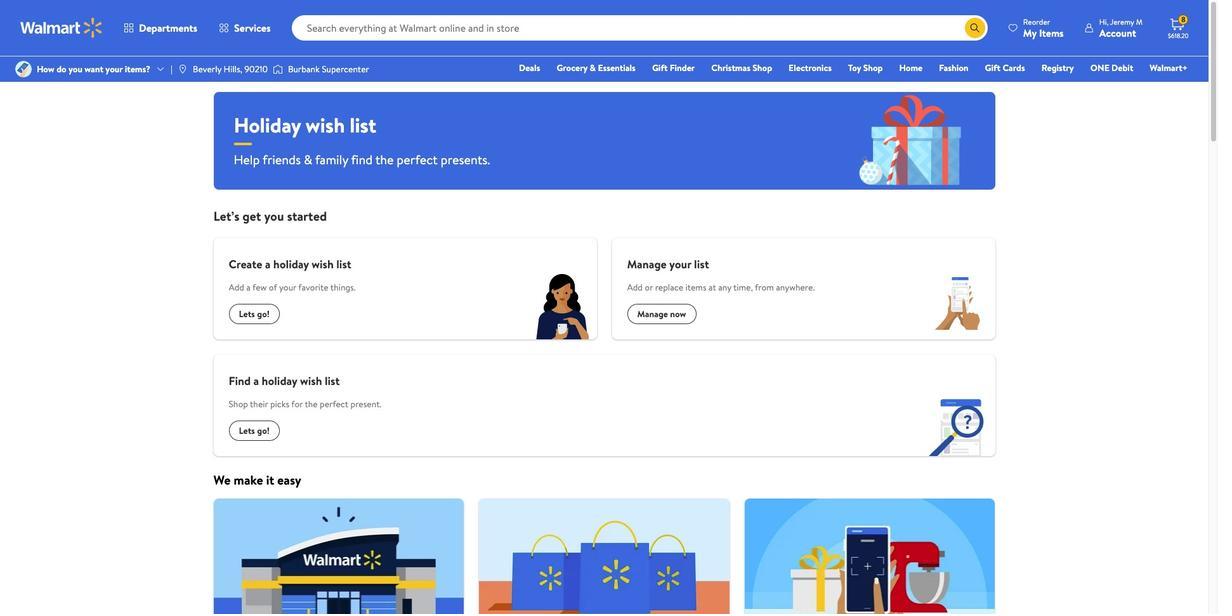 Task type: describe. For each thing, give the bounding box(es) containing it.
let's
[[214, 208, 240, 225]]

manage for manage your list
[[628, 256, 667, 272]]

of
[[269, 281, 277, 294]]

present.
[[351, 398, 382, 411]]

friends
[[263, 151, 301, 168]]

manage your list
[[628, 256, 710, 272]]

few
[[253, 281, 267, 294]]

gift cards
[[986, 62, 1026, 74]]

now
[[671, 308, 687, 321]]

a for find
[[254, 373, 259, 389]]

shop their picks for the perfect present.
[[229, 398, 382, 411]]

fashion link
[[934, 61, 975, 75]]

$618.20
[[1169, 31, 1189, 40]]

a for create
[[265, 256, 271, 272]]

home link
[[894, 61, 929, 75]]

toy shop link
[[843, 61, 889, 75]]

registry link
[[1036, 61, 1080, 75]]

my
[[1024, 26, 1037, 40]]

2 list item from the left
[[472, 499, 738, 614]]

how do you want your items?
[[37, 63, 150, 76]]

walmart+ link
[[1145, 61, 1194, 75]]

1 horizontal spatial &
[[590, 62, 596, 74]]

items
[[1040, 26, 1064, 40]]

departments
[[139, 21, 197, 35]]

|
[[171, 63, 173, 76]]

manage now button
[[628, 304, 697, 324]]

shop for toy shop
[[864, 62, 883, 74]]

deals
[[519, 62, 540, 74]]

gift for gift finder
[[653, 62, 668, 74]]

lets go! for find
[[239, 425, 270, 437]]

wish for create a holiday wish list
[[312, 256, 334, 272]]

wish for find a holiday wish list
[[300, 373, 322, 389]]

walmart image
[[20, 18, 103, 38]]

toy
[[849, 62, 862, 74]]

lets go! for create
[[239, 308, 270, 321]]

Search search field
[[292, 15, 988, 41]]

do
[[57, 63, 66, 76]]

0 vertical spatial perfect
[[397, 151, 438, 168]]

make
[[234, 472, 263, 489]]

hi, jeremy m account
[[1100, 16, 1143, 40]]

shop for christmas shop
[[753, 62, 773, 74]]

list up items
[[695, 256, 710, 272]]

0 horizontal spatial the
[[305, 398, 318, 411]]

items
[[686, 281, 707, 294]]

manage your list. add or replace items at any time, from anywhere. manage now. image
[[926, 270, 996, 340]]

easy
[[277, 472, 302, 489]]

services
[[234, 21, 271, 35]]

time,
[[734, 281, 753, 294]]

list up 'help friends & family find the perfect presents.'
[[350, 111, 377, 139]]

gift finder link
[[647, 61, 701, 75]]

1 vertical spatial &
[[304, 151, 312, 168]]

let's get you started
[[214, 208, 327, 225]]

electronics link
[[783, 61, 838, 75]]

one debit
[[1091, 62, 1134, 74]]

it
[[266, 472, 274, 489]]

family
[[315, 151, 348, 168]]

gift finder
[[653, 62, 695, 74]]

we make it easy
[[214, 472, 302, 489]]

find a holiday wish list
[[229, 373, 340, 389]]

debit
[[1112, 62, 1134, 74]]

Walmart Site-Wide search field
[[292, 15, 988, 41]]

2 horizontal spatial your
[[670, 256, 692, 272]]

list up 'shop their picks for the perfect present.'
[[325, 373, 340, 389]]

 image for how
[[15, 61, 32, 77]]

reorder my items
[[1024, 16, 1064, 40]]

create a holiday wish list. add a few of your favorite things. let's go! image
[[527, 270, 597, 340]]

holiday wish list
[[234, 111, 377, 139]]

things.
[[331, 281, 356, 294]]

lets go! button for create
[[229, 304, 280, 324]]

registry
[[1042, 62, 1075, 74]]

grocery & essentials
[[557, 62, 636, 74]]

get
[[243, 208, 261, 225]]

find
[[229, 373, 251, 389]]

gift for gift cards
[[986, 62, 1001, 74]]



Task type: vqa. For each thing, say whether or not it's contained in the screenshot.
Shipping, arrives in 3+ days associated with $249.00
no



Task type: locate. For each thing, give the bounding box(es) containing it.
lets go! down their
[[239, 425, 270, 437]]

2 gift from the left
[[986, 62, 1001, 74]]

1 vertical spatial you
[[264, 208, 284, 225]]

lets down their
[[239, 425, 255, 437]]

go! down their
[[257, 425, 270, 437]]

1 lets go! button from the top
[[229, 304, 280, 324]]

perfect left presents.
[[397, 151, 438, 168]]

0 vertical spatial a
[[265, 256, 271, 272]]

your up the replace
[[670, 256, 692, 272]]

perfect left present. on the bottom
[[320, 398, 349, 411]]

lets go! button down their
[[229, 421, 280, 441]]

lets go! button down few
[[229, 304, 280, 324]]

anywhere.
[[776, 281, 815, 294]]

1 vertical spatial lets
[[239, 425, 255, 437]]

0 horizontal spatial &
[[304, 151, 312, 168]]

hills,
[[224, 63, 242, 76]]

 image right |
[[178, 64, 188, 74]]

0 vertical spatial lets go! button
[[229, 304, 280, 324]]

essentials
[[598, 62, 636, 74]]

3 list item from the left
[[738, 499, 1003, 614]]

0 horizontal spatial you
[[69, 63, 82, 76]]

presents.
[[441, 151, 490, 168]]

list item
[[206, 499, 472, 614], [472, 499, 738, 614], [738, 499, 1003, 614]]

add a few of your favorite things.
[[229, 281, 356, 294]]

 image
[[273, 63, 283, 76]]

1 vertical spatial lets go! button
[[229, 421, 280, 441]]

1 gift from the left
[[653, 62, 668, 74]]

services button
[[208, 13, 282, 43]]

holiday for create
[[273, 256, 309, 272]]

1 vertical spatial a
[[247, 281, 251, 294]]

items?
[[125, 63, 150, 76]]

one debit link
[[1085, 61, 1140, 75]]

the
[[376, 151, 394, 168], [305, 398, 318, 411]]

1 horizontal spatial perfect
[[397, 151, 438, 168]]

wish up favorite
[[312, 256, 334, 272]]

or
[[645, 281, 653, 294]]

 image for beverly
[[178, 64, 188, 74]]

a right create
[[265, 256, 271, 272]]

christmas
[[712, 62, 751, 74]]

hi,
[[1100, 16, 1109, 27]]

0 vertical spatial lets go!
[[239, 308, 270, 321]]

1 vertical spatial holiday
[[262, 373, 297, 389]]

a
[[265, 256, 271, 272], [247, 281, 251, 294], [254, 373, 259, 389]]

shop right christmas
[[753, 62, 773, 74]]

shop right toy
[[864, 62, 883, 74]]

holiday up add a few of your favorite things.
[[273, 256, 309, 272]]

jeremy
[[1111, 16, 1135, 27]]

0 vertical spatial lets
[[239, 308, 255, 321]]

8
[[1182, 14, 1186, 25]]

& right grocery
[[590, 62, 596, 74]]

you
[[69, 63, 82, 76], [264, 208, 284, 225]]

go!
[[257, 308, 270, 321], [257, 425, 270, 437]]

burbank supercenter
[[288, 63, 369, 76]]

1 lets from the top
[[239, 308, 255, 321]]

wish
[[306, 111, 345, 139], [312, 256, 334, 272], [300, 373, 322, 389]]

holiday for find
[[262, 373, 297, 389]]

favorite
[[299, 281, 329, 294]]

0 vertical spatial wish
[[306, 111, 345, 139]]

you right 'get'
[[264, 208, 284, 225]]

list up things. on the left of the page
[[337, 256, 352, 272]]

started
[[287, 208, 327, 225]]

fashion
[[940, 62, 969, 74]]

search icon image
[[971, 23, 981, 33]]

0 vertical spatial manage
[[628, 256, 667, 272]]

manage
[[628, 256, 667, 272], [638, 308, 668, 321]]

one
[[1091, 62, 1110, 74]]

you for get
[[264, 208, 284, 225]]

replace
[[656, 281, 684, 294]]

go! for find
[[257, 425, 270, 437]]

wish up family on the left top of page
[[306, 111, 345, 139]]

your for how do you want your items?
[[106, 63, 123, 76]]

0 horizontal spatial shop
[[229, 398, 248, 411]]

find a holiday wish list. shop their picks for the perfect present. let's go! image
[[926, 387, 996, 456]]

2 vertical spatial a
[[254, 373, 259, 389]]

1 lets go! from the top
[[239, 308, 270, 321]]

wish up 'shop their picks for the perfect present.'
[[300, 373, 322, 389]]

1 vertical spatial lets go!
[[239, 425, 270, 437]]

help friends & family find the perfect presents.
[[234, 151, 490, 168]]

go! down few
[[257, 308, 270, 321]]

gift left cards
[[986, 62, 1001, 74]]

2 lets go! button from the top
[[229, 421, 280, 441]]

supercenter
[[322, 63, 369, 76]]

1 horizontal spatial  image
[[178, 64, 188, 74]]

m
[[1137, 16, 1143, 27]]

finder
[[670, 62, 695, 74]]

help
[[234, 151, 260, 168]]

create a holiday wish list
[[229, 256, 352, 272]]

their
[[250, 398, 268, 411]]

walmart+
[[1150, 62, 1188, 74]]

0 vertical spatial go!
[[257, 308, 270, 321]]

for
[[292, 398, 303, 411]]

2 lets go! from the top
[[239, 425, 270, 437]]

christmas shop
[[712, 62, 773, 74]]

0 horizontal spatial your
[[106, 63, 123, 76]]

shop left their
[[229, 398, 248, 411]]

0 horizontal spatial gift
[[653, 62, 668, 74]]

1 vertical spatial wish
[[312, 256, 334, 272]]

your right want
[[106, 63, 123, 76]]

lets go! button for find
[[229, 421, 280, 441]]

add for manage your list
[[628, 281, 643, 294]]

add for create a holiday wish list
[[229, 281, 244, 294]]

& left family on the left top of page
[[304, 151, 312, 168]]

lets
[[239, 308, 255, 321], [239, 425, 255, 437]]

lets for create
[[239, 308, 255, 321]]

how
[[37, 63, 54, 76]]

2 lets from the top
[[239, 425, 255, 437]]

1 vertical spatial your
[[670, 256, 692, 272]]

0 vertical spatial the
[[376, 151, 394, 168]]

manage inside button
[[638, 308, 668, 321]]

1 vertical spatial perfect
[[320, 398, 349, 411]]

we
[[214, 472, 231, 489]]

from
[[755, 281, 774, 294]]

go! for create
[[257, 308, 270, 321]]

 image
[[15, 61, 32, 77], [178, 64, 188, 74]]

0 vertical spatial holiday
[[273, 256, 309, 272]]

0 horizontal spatial add
[[229, 281, 244, 294]]

toy shop
[[849, 62, 883, 74]]

add left or
[[628, 281, 643, 294]]

add
[[229, 281, 244, 294], [628, 281, 643, 294]]

any
[[719, 281, 732, 294]]

1 horizontal spatial your
[[279, 281, 297, 294]]

electronics
[[789, 62, 832, 74]]

beverly
[[193, 63, 222, 76]]

holiday up picks
[[262, 373, 297, 389]]

the right for
[[305, 398, 318, 411]]

1 horizontal spatial add
[[628, 281, 643, 294]]

beverly hills, 90210
[[193, 63, 268, 76]]

0 vertical spatial your
[[106, 63, 123, 76]]

your right of
[[279, 281, 297, 294]]

lets down few
[[239, 308, 255, 321]]

0 horizontal spatial a
[[247, 281, 251, 294]]

90210
[[245, 63, 268, 76]]

0 vertical spatial you
[[69, 63, 82, 76]]

gift cards link
[[980, 61, 1031, 75]]

manage now
[[638, 308, 687, 321]]

manage left now
[[638, 308, 668, 321]]

1 add from the left
[[229, 281, 244, 294]]

1 vertical spatial manage
[[638, 308, 668, 321]]

8 $618.20
[[1169, 14, 1189, 40]]

2 horizontal spatial a
[[265, 256, 271, 272]]

manage for manage now
[[638, 308, 668, 321]]

you right do
[[69, 63, 82, 76]]

a left few
[[247, 281, 251, 294]]

1 vertical spatial go!
[[257, 425, 270, 437]]

a for add
[[247, 281, 251, 294]]

2 vertical spatial your
[[279, 281, 297, 294]]

shop
[[753, 62, 773, 74], [864, 62, 883, 74], [229, 398, 248, 411]]

burbank
[[288, 63, 320, 76]]

grocery
[[557, 62, 588, 74]]

1 horizontal spatial a
[[254, 373, 259, 389]]

add or replace items at any time, from anywhere.
[[628, 281, 815, 294]]

account
[[1100, 26, 1137, 40]]

1 horizontal spatial you
[[264, 208, 284, 225]]

1 horizontal spatial gift
[[986, 62, 1001, 74]]

2 add from the left
[[628, 281, 643, 294]]

list
[[206, 499, 1003, 614]]

lets for find
[[239, 425, 255, 437]]

lets go! button
[[229, 304, 280, 324], [229, 421, 280, 441]]

reorder
[[1024, 16, 1051, 27]]

departments button
[[113, 13, 208, 43]]

manage up or
[[628, 256, 667, 272]]

1 horizontal spatial the
[[376, 151, 394, 168]]

1 horizontal spatial shop
[[753, 62, 773, 74]]

a right find
[[254, 373, 259, 389]]

lets go! down few
[[239, 308, 270, 321]]

gift
[[653, 62, 668, 74], [986, 62, 1001, 74]]

picks
[[270, 398, 290, 411]]

1 go! from the top
[[257, 308, 270, 321]]

christmas shop link
[[706, 61, 778, 75]]

&
[[590, 62, 596, 74], [304, 151, 312, 168]]

find
[[351, 151, 373, 168]]

you for do
[[69, 63, 82, 76]]

1 list item from the left
[[206, 499, 472, 614]]

grocery & essentials link
[[551, 61, 642, 75]]

your for add a few of your favorite things.
[[279, 281, 297, 294]]

0 horizontal spatial  image
[[15, 61, 32, 77]]

create
[[229, 256, 263, 272]]

2 go! from the top
[[257, 425, 270, 437]]

0 horizontal spatial perfect
[[320, 398, 349, 411]]

the right find
[[376, 151, 394, 168]]

cards
[[1003, 62, 1026, 74]]

perfect
[[397, 151, 438, 168], [320, 398, 349, 411]]

shop inside 'link'
[[753, 62, 773, 74]]

2 vertical spatial wish
[[300, 373, 322, 389]]

want
[[85, 63, 103, 76]]

2 horizontal spatial shop
[[864, 62, 883, 74]]

1 vertical spatial the
[[305, 398, 318, 411]]

add left few
[[229, 281, 244, 294]]

 image left how
[[15, 61, 32, 77]]

0 vertical spatial &
[[590, 62, 596, 74]]

holiday
[[234, 111, 301, 139]]

home
[[900, 62, 923, 74]]

holiday
[[273, 256, 309, 272], [262, 373, 297, 389]]

at
[[709, 281, 717, 294]]

gift left finder
[[653, 62, 668, 74]]



